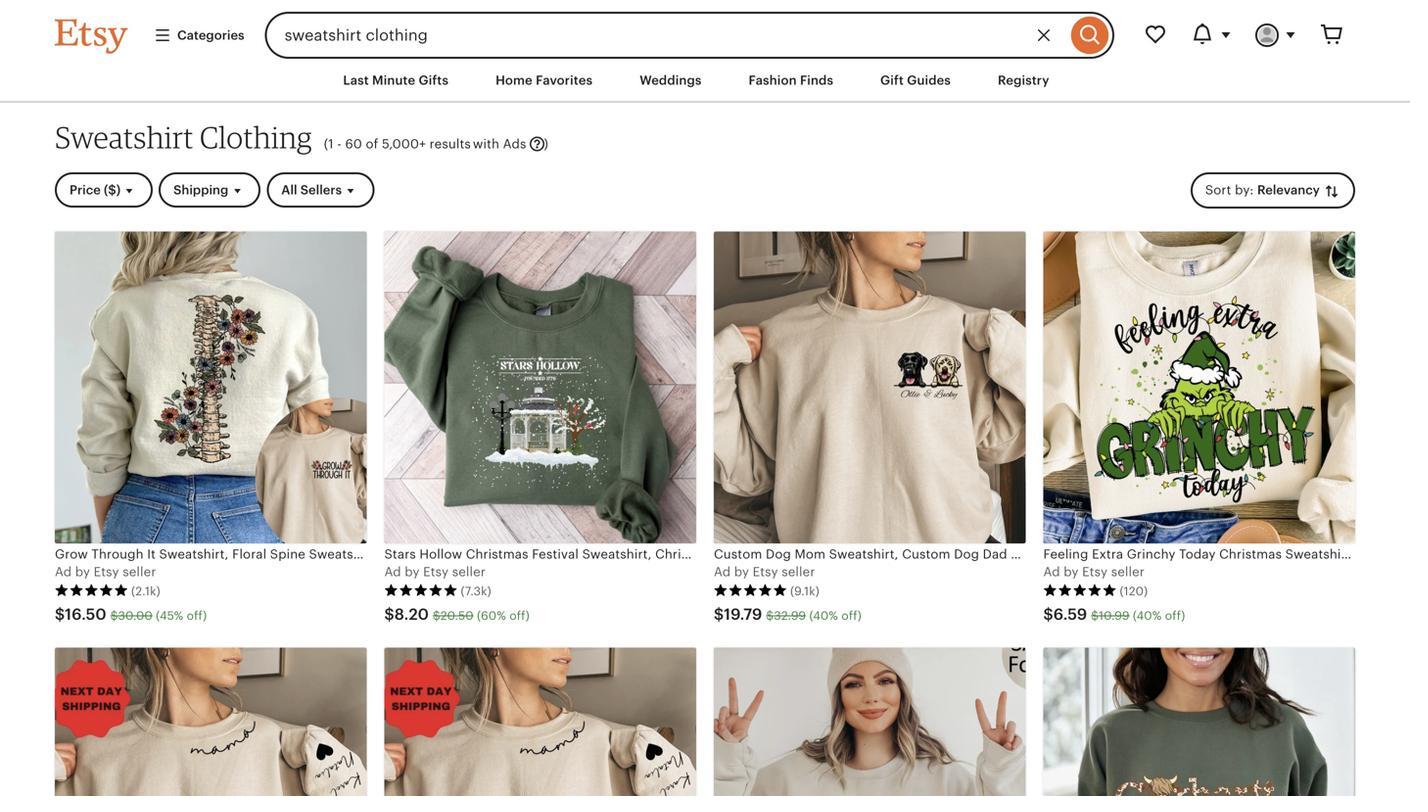 Task type: locate. For each thing, give the bounding box(es) containing it.
d up 16.50
[[63, 565, 72, 580]]

3 d from the left
[[723, 565, 731, 580]]

)
[[544, 137, 549, 152]]

(40% down (120)
[[1133, 609, 1162, 623]]

a up "$ 16.50 $ 30.00 (45% off)"
[[55, 565, 64, 580]]

seller up (2.1k)
[[123, 565, 156, 580]]

a up the $ 19.79 $ 32.99 (40% off)
[[714, 565, 723, 580]]

5 out of 5 stars image up 19.79
[[714, 584, 788, 598]]

$ 19.79 $ 32.99 (40% off)
[[714, 606, 862, 624]]

16.50
[[65, 606, 107, 624]]

(9.1k)
[[791, 585, 820, 598]]

2 b from the left
[[405, 565, 413, 580]]

5 out of 5 stars image for 19.79
[[714, 584, 788, 598]]

finds
[[800, 73, 834, 88]]

registry link
[[984, 63, 1065, 98]]

1 (40% from the left
[[810, 609, 839, 623]]

4 a from the left
[[1044, 565, 1053, 580]]

y up 16.50
[[83, 565, 90, 580]]

(40% inside the $ 19.79 $ 32.99 (40% off)
[[810, 609, 839, 623]]

2 y from the left
[[413, 565, 420, 580]]

1
[[328, 137, 334, 152]]

a d b y etsy seller up (120)
[[1044, 565, 1145, 580]]

$ right 8.20
[[433, 609, 441, 623]]

of
[[366, 137, 379, 152]]

feeling extra grinchy today christmas sweatshirt, funny grinch shirt, grinch sweatshirt, grinchmas sweatshirt, christmas tee, christmas gift image
[[1044, 232, 1356, 544]]

1 a d b y etsy seller from the left
[[55, 565, 156, 580]]

b up 8.20
[[405, 565, 413, 580]]

b
[[75, 565, 83, 580], [405, 565, 413, 580], [735, 565, 743, 580], [1064, 565, 1073, 580]]

off) inside "$ 16.50 $ 30.00 (45% off)"
[[187, 609, 207, 623]]

3 etsy from the left
[[753, 565, 779, 580]]

menu bar
[[20, 59, 1391, 103]]

3 y from the left
[[743, 565, 750, 580]]

1 etsy from the left
[[94, 565, 119, 580]]

4 5 out of 5 stars image from the left
[[1044, 584, 1117, 598]]

fashion finds
[[749, 73, 834, 88]]

y
[[83, 565, 90, 580], [413, 565, 420, 580], [743, 565, 750, 580], [1072, 565, 1079, 580]]

last
[[343, 73, 369, 88]]

5 out of 5 stars image up 6.59
[[1044, 584, 1117, 598]]

($)
[[104, 183, 121, 198]]

2 etsy from the left
[[423, 565, 449, 580]]

seller up (120)
[[1112, 565, 1145, 580]]

d up 8.20
[[393, 565, 401, 580]]

a
[[55, 565, 64, 580], [385, 565, 393, 580], [714, 565, 723, 580], [1044, 565, 1053, 580]]

0 horizontal spatial (40%
[[810, 609, 839, 623]]

fashion
[[749, 73, 797, 88]]

off) inside $ 6.59 $ 10.99 (40% off)
[[1166, 609, 1186, 623]]

None search field
[[265, 12, 1115, 59]]

a d b y etsy seller
[[55, 565, 156, 580], [385, 565, 486, 580], [714, 565, 816, 580], [1044, 565, 1145, 580]]

2 off) from the left
[[510, 609, 530, 623]]

3 a from the left
[[714, 565, 723, 580]]

off) inside the $ 19.79 $ 32.99 (40% off)
[[842, 609, 862, 623]]

off) right 10.99
[[1166, 609, 1186, 623]]

with ads
[[473, 137, 527, 152]]

2 (40% from the left
[[1133, 609, 1162, 623]]

(40% down (9.1k)
[[810, 609, 839, 623]]

last minute gifts
[[343, 73, 449, 88]]

(40% for 19.79
[[810, 609, 839, 623]]

2 seller from the left
[[452, 565, 486, 580]]

3 b from the left
[[735, 565, 743, 580]]

$ left 20.50
[[385, 606, 395, 624]]

relevancy
[[1258, 183, 1321, 198]]

y up 8.20
[[413, 565, 420, 580]]

d for 19.79
[[723, 565, 731, 580]]

$ right 6.59
[[1092, 609, 1099, 623]]

(40%
[[810, 609, 839, 623], [1133, 609, 1162, 623]]

all sellers
[[281, 183, 342, 198]]

off) for 19.79
[[842, 609, 862, 623]]

sweatshirt
[[55, 119, 194, 155]]

off) inside $ 8.20 $ 20.50 (60% off)
[[510, 609, 530, 623]]

5 out of 5 stars image
[[55, 584, 128, 598], [385, 584, 458, 598], [714, 584, 788, 598], [1044, 584, 1117, 598]]

a d b y etsy seller up (9.1k)
[[714, 565, 816, 580]]

4 etsy from the left
[[1083, 565, 1108, 580]]

seller
[[123, 565, 156, 580], [452, 565, 486, 580], [782, 565, 816, 580], [1112, 565, 1145, 580]]

1 5 out of 5 stars image from the left
[[55, 584, 128, 598]]

weddings link
[[625, 63, 717, 98]]

$
[[55, 606, 65, 624], [385, 606, 395, 624], [714, 606, 724, 624], [1044, 606, 1054, 624], [110, 609, 118, 623], [433, 609, 441, 623], [767, 609, 774, 623], [1092, 609, 1099, 623]]

seller for 8.20
[[452, 565, 486, 580]]

etsy for 19.79
[[753, 565, 779, 580]]

2 5 out of 5 stars image from the left
[[385, 584, 458, 598]]

20.50
[[441, 609, 474, 623]]

$ right 19.79
[[767, 609, 774, 623]]

2 d from the left
[[393, 565, 401, 580]]

b up 16.50
[[75, 565, 83, 580]]

a up $ 8.20 $ 20.50 (60% off)
[[385, 565, 393, 580]]

60
[[345, 137, 362, 152]]

$ 16.50 $ 30.00 (45% off)
[[55, 606, 207, 624]]

a for 19.79
[[714, 565, 723, 580]]

off) right 32.99
[[842, 609, 862, 623]]

y up 19.79
[[743, 565, 750, 580]]

5 out of 5 stars image for 8.20
[[385, 584, 458, 598]]

a d b y etsy seller up "(7.3k)"
[[385, 565, 486, 580]]

weddings
[[640, 73, 702, 88]]

home favorites
[[496, 73, 593, 88]]

y for 6.59
[[1072, 565, 1079, 580]]

$ inside $ 8.20 $ 20.50 (60% off)
[[433, 609, 441, 623]]

2 a from the left
[[385, 565, 393, 580]]

4 off) from the left
[[1166, 609, 1186, 623]]

3 5 out of 5 stars image from the left
[[714, 584, 788, 598]]

categories button
[[139, 18, 259, 53]]

etsy up 16.50
[[94, 565, 119, 580]]

a up $ 6.59 $ 10.99 (40% off)
[[1044, 565, 1053, 580]]

3 seller from the left
[[782, 565, 816, 580]]

1 horizontal spatial (40%
[[1133, 609, 1162, 623]]

$ right 16.50
[[110, 609, 118, 623]]

b up 19.79
[[735, 565, 743, 580]]

a for 16.50
[[55, 565, 64, 580]]

$ 6.59 $ 10.99 (40% off)
[[1044, 606, 1186, 624]]

b up 6.59
[[1064, 565, 1073, 580]]

$ left 32.99
[[714, 606, 724, 624]]

4 d from the left
[[1052, 565, 1061, 580]]

seller for 6.59
[[1112, 565, 1145, 580]]

5 out of 5 stars image for 6.59
[[1044, 584, 1117, 598]]

etsy up $ 8.20 $ 20.50 (60% off)
[[423, 565, 449, 580]]

a d b y etsy seller for 16.50
[[55, 565, 156, 580]]

off)
[[187, 609, 207, 623], [510, 609, 530, 623], [842, 609, 862, 623], [1166, 609, 1186, 623]]

Search for anything text field
[[265, 12, 1067, 59]]

10.99
[[1099, 609, 1130, 623]]

1 d from the left
[[63, 565, 72, 580]]

a for 8.20
[[385, 565, 393, 580]]

etsy
[[94, 565, 119, 580], [423, 565, 449, 580], [753, 565, 779, 580], [1083, 565, 1108, 580]]

off) right (60% in the left bottom of the page
[[510, 609, 530, 623]]

4 y from the left
[[1072, 565, 1079, 580]]

1 y from the left
[[83, 565, 90, 580]]

minute
[[372, 73, 416, 88]]

results
[[430, 137, 471, 152]]

( 1 - 60 of 5,000+ results
[[324, 137, 471, 152]]

d for 6.59
[[1052, 565, 1061, 580]]

a d b y etsy seller for 6.59
[[1044, 565, 1145, 580]]

1 off) from the left
[[187, 609, 207, 623]]

a d b y etsy seller up (2.1k)
[[55, 565, 156, 580]]

4 seller from the left
[[1112, 565, 1145, 580]]

3 off) from the left
[[842, 609, 862, 623]]

etsy up $ 6.59 $ 10.99 (40% off)
[[1083, 565, 1108, 580]]

y up 6.59
[[1072, 565, 1079, 580]]

30.00
[[118, 609, 153, 623]]

shipping button
[[159, 173, 261, 208]]

seller up (9.1k)
[[782, 565, 816, 580]]

d
[[63, 565, 72, 580], [393, 565, 401, 580], [723, 565, 731, 580], [1052, 565, 1061, 580]]

1 b from the left
[[75, 565, 83, 580]]

5 out of 5 stars image up 16.50
[[55, 584, 128, 598]]

off) right the (45%
[[187, 609, 207, 623]]

d up 19.79
[[723, 565, 731, 580]]

1 a from the left
[[55, 565, 64, 580]]

4 a d b y etsy seller from the left
[[1044, 565, 1145, 580]]

(
[[324, 137, 328, 152]]

highland cow sweatshirt, carhartt sweatshirt, cute cow hoodie, animal lover gift, cow sweatshirt, highland cow crewneck, gift for her image
[[1044, 648, 1356, 797]]

8.20
[[395, 606, 429, 624]]

1 seller from the left
[[123, 565, 156, 580]]

with
[[473, 137, 500, 152]]

seller up "(7.3k)"
[[452, 565, 486, 580]]

3 a d b y etsy seller from the left
[[714, 565, 816, 580]]

favorites
[[536, 73, 593, 88]]

5 out of 5 stars image up 8.20
[[385, 584, 458, 598]]

$ left 10.99
[[1044, 606, 1054, 624]]

price ($)
[[70, 183, 121, 198]]

d up 6.59
[[1052, 565, 1061, 580]]

etsy up 19.79
[[753, 565, 779, 580]]

-
[[337, 137, 342, 152]]

home
[[496, 73, 533, 88]]

4 b from the left
[[1064, 565, 1073, 580]]

2 a d b y etsy seller from the left
[[385, 565, 486, 580]]

(40% inside $ 6.59 $ 10.99 (40% off)
[[1133, 609, 1162, 623]]



Task type: describe. For each thing, give the bounding box(es) containing it.
d for 16.50
[[63, 565, 72, 580]]

off) for 6.59
[[1166, 609, 1186, 623]]

etsy for 16.50
[[94, 565, 119, 580]]

seller for 16.50
[[123, 565, 156, 580]]

b for 8.20
[[405, 565, 413, 580]]

grow through it sweatshirt, floral spine sweatshirt, motivational sweatshirts, positive saying sweatshirts, mental health warrior sweatshirt image
[[55, 232, 367, 544]]

menu bar containing last minute gifts
[[20, 59, 1391, 103]]

32.99
[[774, 609, 806, 623]]

custom dog mom sweatshirt, custom dog dad sweatshirt, personalized dog sweatshirt, dog lovers sweatshirt, gift for mom, father's day gift image
[[714, 232, 1026, 544]]

categories
[[177, 28, 245, 43]]

(120)
[[1120, 585, 1149, 598]]

5 out of 5 stars image for 16.50
[[55, 584, 128, 598]]

y for 16.50
[[83, 565, 90, 580]]

by:
[[1236, 183, 1254, 198]]

$ inside "$ 16.50 $ 30.00 (45% off)"
[[110, 609, 118, 623]]

stars hollow christmas festival sweatshirt, christmas gifts, christmas tree shirt, christmas winter festival sweater, christmas tree sweater image
[[385, 232, 697, 544]]

last minute gifts link
[[329, 63, 463, 98]]

$ inside $ 6.59 $ 10.99 (40% off)
[[1092, 609, 1099, 623]]

clothing
[[200, 119, 312, 155]]

$ left 30.00
[[55, 606, 65, 624]]

(60%
[[477, 609, 506, 623]]

5,000+
[[382, 137, 426, 152]]

fashion finds link
[[734, 63, 849, 98]]

$ 8.20 $ 20.50 (60% off)
[[385, 606, 530, 624]]

registry
[[998, 73, 1050, 88]]

6.59
[[1054, 606, 1088, 624]]

a d b y etsy seller for 8.20
[[385, 565, 486, 580]]

gift guides link
[[866, 63, 966, 98]]

b for 6.59
[[1064, 565, 1073, 580]]

sort by: relevancy
[[1206, 183, 1324, 198]]

ads
[[503, 137, 527, 152]]

price ($) button
[[55, 173, 153, 208]]

(40% for 6.59
[[1133, 609, 1162, 623]]

etsy for 8.20
[[423, 565, 449, 580]]

$ inside the $ 19.79 $ 32.99 (40% off)
[[767, 609, 774, 623]]

(7.3k)
[[461, 585, 492, 598]]

all sellers button
[[267, 173, 374, 208]]

b for 19.79
[[735, 565, 743, 580]]

(45%
[[156, 609, 183, 623]]

seller for 19.79
[[782, 565, 816, 580]]

y for 19.79
[[743, 565, 750, 580]]

guides
[[907, 73, 951, 88]]

gift
[[881, 73, 904, 88]]

shipping
[[174, 183, 229, 198]]

b for 16.50
[[75, 565, 83, 580]]

categories banner
[[20, 0, 1391, 59]]

a d b y etsy seller for 19.79
[[714, 565, 816, 580]]

gift guides
[[881, 73, 951, 88]]

all
[[281, 183, 297, 198]]

none search field inside categories banner
[[265, 12, 1115, 59]]

sellers
[[301, 183, 342, 198]]

19.79
[[724, 606, 763, 624]]

d for 8.20
[[393, 565, 401, 580]]

home favorites link
[[481, 63, 608, 98]]

off) for 8.20
[[510, 609, 530, 623]]

custom mama sweatshirt with kid name on sleeve, personalized mom sweatshirt, minimalist momma hoodie, gift for her, christmas gift for mom image
[[385, 648, 697, 797]]

sort
[[1206, 183, 1232, 198]]

sweatshirt clothing
[[55, 119, 312, 155]]

sort by: relevancy image
[[1324, 183, 1341, 200]]

off) for 16.50
[[187, 609, 207, 623]]

etsy for 6.59
[[1083, 565, 1108, 580]]

custom mama sweatshirt with kid name on sleeve, personalized mom sweatshirt, minimalist momma sweater, christmas gift for mom, gift for her image
[[55, 648, 367, 797]]

price
[[70, 183, 101, 198]]

custom dog sweatshirt, personalized dog ears sweatshirt with name, custom dog mom sweatshirt, dog dad gift for pet gift for him, pet lovers image
[[714, 648, 1026, 797]]

(2.1k)
[[131, 585, 160, 598]]

a for 6.59
[[1044, 565, 1053, 580]]

gifts
[[419, 73, 449, 88]]

y for 8.20
[[413, 565, 420, 580]]



Task type: vqa. For each thing, say whether or not it's contained in the screenshot.
'Categories' banner
yes



